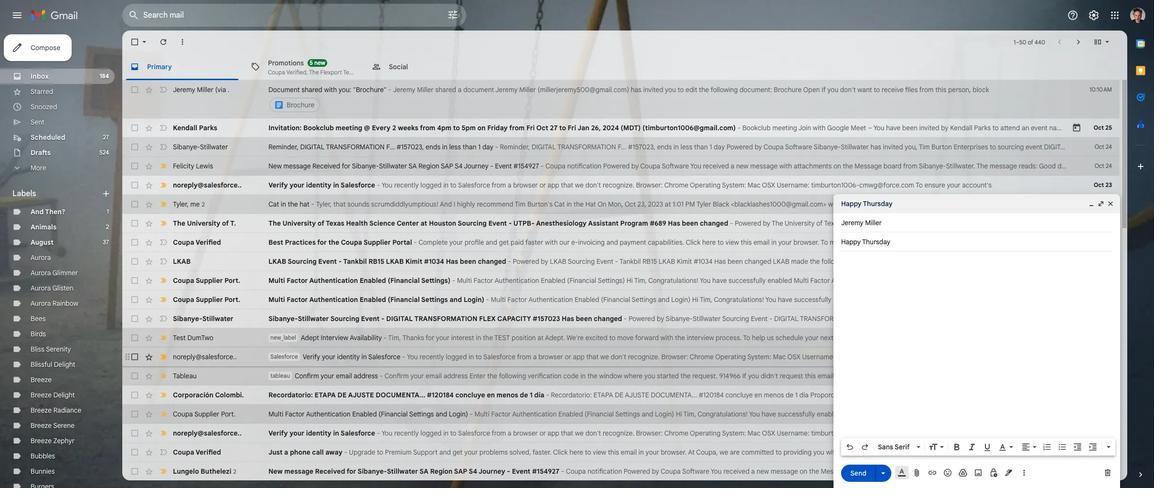 Task type: vqa. For each thing, say whether or not it's contained in the screenshot.


Task type: locate. For each thing, give the bounding box(es) containing it.
2 vertical spatial hi
[[676, 410, 682, 419]]

received down reminder, digital transformation  f... #157023, ends in less than 1 day - reminder, digital transformation f... #157023, ends in less than 1 day powered by coupa software sibanye-stillwater has invited you, tim burton enterprises to sourcing event digital transformation f...
[[703, 162, 729, 171]]

sans serif option
[[876, 443, 915, 452]]

2 day from the left
[[714, 143, 725, 151]]

1 horizontal spatial meeting
[[773, 124, 797, 132]]

gmail image
[[31, 6, 83, 25]]

3 aurora from the top
[[31, 284, 51, 293]]

help right process.
[[752, 334, 765, 343]]

close image
[[1107, 200, 1115, 208]]

1 vertical spatial reads:
[[985, 468, 1004, 476]]

congratulations! down lkab sourcing event - tankbil rb15 lkab kimit #1034 has been changed - powered by lkab sourcing event - tankbil rb15 lkab kimit #1034 has been changed lkab made the following changes to the sourcing event: tankbil rb15 lkab kimit. deltagande och inlämning är enkelt och on the bottom of page
[[648, 277, 698, 285]]

1 #689 from the left
[[650, 219, 666, 228]]

minimize image
[[1088, 200, 1096, 208]]

in
[[442, 143, 448, 151], [674, 143, 679, 151], [333, 181, 339, 190], [443, 181, 449, 190], [281, 200, 286, 209], [567, 200, 572, 209], [771, 238, 777, 247], [476, 334, 481, 343], [362, 353, 367, 362], [469, 353, 474, 362], [580, 372, 586, 381], [333, 430, 339, 438], [443, 430, 449, 438], [639, 449, 644, 457]]

multi factor authentication enabled (financial settings and login) - multi factor authentication enabled (financial settings and login) hi tim, congratulations! you have successfully enabled multi factor authentication on your coupa supplier portal account for payment down started
[[269, 410, 1082, 419]]

reads:
[[1019, 162, 1038, 171], [985, 468, 1004, 476]]

2 breeze from the top
[[31, 391, 52, 400]]

2 right buthelezi
[[233, 468, 236, 476]]

0 horizontal spatial kimit
[[405, 258, 422, 266]]

event right an
[[1031, 124, 1048, 132]]

mac up <blacklashes1000@gmail.com>
[[748, 181, 761, 190]]

new for coupa notification powered by coupa software you received a new message on the message board from sibanye-stillwater. the message reads: sibanye-stillwater made the following changes to
[[757, 468, 769, 476]]

if for 914966
[[742, 372, 747, 381]]

capacity up position
[[497, 315, 531, 323]]

cmwg@force.com for oct 16
[[859, 430, 914, 438]]

bunnies
[[31, 468, 55, 476]]

1 horizontal spatial sa
[[420, 468, 428, 476]]

breeze up breeze zephyr link
[[31, 422, 52, 430]]

0 vertical spatial hi
[[627, 277, 633, 285]]

i left highly
[[454, 200, 455, 209]]

recognize. down forward
[[628, 353, 660, 362]]

salesforce down new_label
[[270, 354, 298, 361]]

every right 25
[[1138, 124, 1154, 132]]

port. for multi factor authentication enabled (financial settings and login)
[[224, 296, 240, 304]]

0 horizontal spatial assistant
[[588, 219, 619, 228]]

1 horizontal spatial reads:
[[1019, 162, 1038, 171]]

verified for just a phone call away - upgrade to premium support and get your problems solved, faster. click here to view this email in your browser. at coupa, we are committed to providing you with the best tools and resources to help
[[196, 449, 221, 457]]

2 multi factor authentication enabled (financial settings and login) - multi factor authentication enabled (financial settings and login) hi tim, congratulations! you have successfully enabled multi factor authentication on your coupa supplier portal account for payment from the top
[[269, 410, 1082, 419]]

software down reminder, digital transformation  f... #157023, ends in less than 1 day - reminder, digital transformation f... #157023, ends in less than 1 day powered by coupa software sibanye-stillwater has invited you, tim burton enterprises to sourcing event digital transformation f...
[[662, 162, 689, 171]]

3 noreply@salesforce.. from the top
[[173, 430, 242, 438]]

at
[[688, 449, 695, 457]]

you right – on the top right of page
[[874, 124, 885, 132]]

2 horizontal spatial f...
[[1130, 143, 1139, 151]]

3 de from the left
[[996, 391, 1004, 400]]

have
[[886, 124, 901, 132], [712, 277, 727, 285], [778, 296, 793, 304], [762, 410, 776, 419]]

día
[[534, 391, 544, 400], [800, 391, 809, 400]]

of for texas
[[318, 219, 324, 228]]

following
[[711, 86, 738, 94], [822, 258, 849, 266], [1083, 315, 1110, 323], [499, 372, 526, 381], [1093, 468, 1120, 476]]

more options image
[[1021, 469, 1027, 478]]

1 vertical spatial cmwg@force.com
[[885, 353, 940, 362]]

1 horizontal spatial university
[[283, 219, 316, 228]]

call
[[312, 449, 324, 457]]

1 horizontal spatial view
[[726, 238, 739, 247]]

best
[[269, 238, 283, 247]]

5 new
[[310, 59, 325, 66]]

notification for coupa notification powered by coupa software you received a new message on the message board from sibanye-stillwater. the message reads: sibanye-stillwater made the following changes to
[[588, 468, 622, 476]]

browser: for oct 23
[[636, 181, 663, 190]]

message down the 'attend'
[[990, 162, 1017, 171]]

sibanye-stillwater
[[173, 143, 228, 151], [173, 315, 233, 323]]

lungelo buthelezi 2
[[173, 467, 236, 476]]

#157023 up adept.
[[533, 315, 560, 323]]

tab list
[[1128, 31, 1154, 454], [122, 54, 1128, 80]]

cell for row containing lkab
[[1085, 257, 1120, 267]]

when
[[931, 334, 948, 343]]

tab list containing promotions
[[122, 54, 1128, 80]]

coupa supplier port. for multi factor authentication enabled (financial settings and login)
[[173, 296, 240, 304]]

person,
[[948, 86, 971, 94]]

recently up scrumdiddlyumptious!
[[394, 181, 419, 190]]

to right process.
[[743, 334, 750, 343]]

1 horizontal spatial science
[[865, 219, 889, 228]]

you right open
[[828, 86, 839, 94]]

breeze for breeze zephyr
[[31, 437, 52, 446]]

1 cat from the left
[[269, 200, 279, 209]]

1 vertical spatial operating
[[715, 353, 746, 362]]

24 for f...
[[1106, 143, 1112, 150]]

1 horizontal spatial capacity
[[877, 315, 908, 323]]

0 vertical spatial verify
[[269, 181, 288, 190]]

breeze
[[31, 376, 52, 385], [31, 391, 52, 400], [31, 407, 52, 415], [31, 422, 52, 430], [31, 437, 52, 446]]

1 vertical spatial multi factor authentication enabled (financial settings and login) - multi factor authentication enabled (financial settings and login) hi tim, congratulations! you have successfully enabled multi factor authentication on your coupa supplier portal account for payment
[[269, 410, 1082, 419]]

kimit
[[405, 258, 422, 266], [677, 258, 692, 266]]

just
[[269, 449, 283, 457]]

1 coupa verified from the top
[[173, 238, 221, 247]]

discard draft ‪(⌘⇧d)‬ image
[[1103, 469, 1113, 478]]

de
[[520, 391, 528, 400], [786, 391, 794, 400], [996, 391, 1004, 400]]

radiance
[[53, 407, 81, 415]]

aurora for aurora glimmer
[[31, 269, 51, 278]]

0 horizontal spatial ajuste
[[348, 391, 374, 400]]

cell for row containing the university of t.
[[1085, 219, 1120, 228]]

0 horizontal spatial help
[[752, 334, 765, 343]]

event
[[495, 162, 512, 171], [488, 219, 507, 228], [976, 219, 993, 228], [318, 258, 337, 266], [597, 258, 613, 266], [361, 315, 380, 323], [751, 315, 768, 323], [512, 468, 531, 476]]

account's
[[962, 181, 992, 190], [988, 353, 1017, 362], [962, 430, 992, 438]]

1 horizontal spatial cat
[[554, 200, 565, 209]]

browser: up 2023
[[636, 181, 663, 190]]

1:01
[[673, 200, 684, 209]]

shared
[[302, 86, 322, 94], [435, 86, 456, 94]]

0 vertical spatial received
[[313, 162, 340, 171]]

identity
[[306, 181, 332, 190], [337, 353, 360, 362], [306, 430, 332, 438]]

where
[[624, 372, 643, 381]]

2 vertical spatial or
[[540, 430, 546, 438]]

have down lkab sourcing event - tankbil rb15 lkab kimit #1034 has been changed - powered by lkab sourcing event - tankbil rb15 lkab kimit #1034 has been changed lkab made the following changes to the sourcing event: tankbil rb15 lkab kimit. deltagande och inlämning är enkelt och on the bottom of page
[[712, 277, 727, 285]]

1 us from the left
[[767, 334, 774, 343]]

event down an
[[1026, 143, 1043, 151]]

1 vertical spatial new
[[736, 162, 749, 171]]

of for 440
[[1028, 38, 1033, 46]]

0 horizontal spatial tim
[[515, 200, 526, 209]]

jeremy miller (via .
[[173, 86, 230, 94]]

1 meeting from the left
[[336, 124, 362, 132]]

2 meeting from the left
[[773, 124, 797, 132]]

with right forward
[[661, 334, 673, 343]]

test dumtwo
[[173, 334, 213, 343]]

region for coupa notification powered by coupa software you received a new message on the message board from sibanye-stillwater. the message reads: sibanye-stillwater made the following changes to
[[430, 468, 453, 476]]

1 #157023, from the left
[[397, 143, 424, 151]]

0 horizontal spatial en
[[487, 391, 495, 400]]

username: for oct 23
[[777, 181, 810, 190]]

1 horizontal spatial documenta...
[[651, 391, 697, 400]]

2 menos from the left
[[764, 391, 784, 400]]

glisten
[[52, 284, 73, 293]]

2 oct 24 from the top
[[1095, 162, 1112, 170]]

coupa supplier port. for multi factor authentication enabled (financial settings)
[[173, 277, 240, 285]]

1 less from the left
[[449, 143, 461, 151]]

primary tab
[[122, 54, 242, 80]]

indent less ‪(⌘[)‬ image
[[1073, 443, 1083, 452]]

0 vertical spatial 27
[[550, 124, 558, 132]]

1 aurora from the top
[[31, 254, 51, 262]]

row containing tyler
[[122, 195, 1120, 214]]

1 sibanye-stillwater from the top
[[173, 143, 228, 151]]

sa down support
[[420, 468, 428, 476]]

new down invitation:
[[269, 162, 282, 171]]

2 16 from the top
[[1106, 449, 1112, 456]]

0 horizontal spatial parks
[[199, 124, 217, 132]]

the university of t.
[[173, 219, 236, 228]]

7 lkab from the left
[[985, 258, 1001, 266]]

23 right pop out icon
[[1106, 201, 1112, 208]]

science down scrumdiddlyumptious!
[[369, 219, 395, 228]]

promotions, 5 new messages, tab
[[243, 54, 364, 80]]

less
[[449, 143, 461, 151], [681, 143, 693, 151]]

with left our
[[545, 238, 558, 247]]

6 row from the top
[[122, 195, 1120, 214]]

2 health from the left
[[843, 219, 863, 228]]

or up code
[[565, 353, 571, 362]]

2 #157023 from the left
[[910, 315, 936, 323]]

multi factor authentication enabled (financial settings and login) - multi factor authentication enabled (financial settings and login) hi tim, congratulations! you have successfully enabled multi factor authentication on your coupa supplier portal account for payment down multi factor authentication enabled (financial settings) - multi factor authentication enabled (financial settings) hi tim, congratulations! you have successfully enabled multi factor authentication on your coupa supplier portal account for payment account
[[269, 296, 1099, 304]]

oct 24 for herewith
[[1095, 162, 1112, 170]]

and inside row
[[440, 200, 452, 209]]

2 etapa from the left
[[594, 391, 613, 400]]

1 horizontal spatial de
[[786, 391, 794, 400]]

document
[[463, 86, 494, 94]]

delight for breeze delight
[[53, 391, 75, 400]]

region for coupa notification powered by coupa software you received a new message with attachments on the message board from sibanye-stillwater. the message reads: good day, herewith attached are the c
[[419, 162, 439, 171]]

1 vertical spatial new
[[269, 468, 283, 476]]

e-
[[571, 238, 578, 247]]

herewith
[[1072, 162, 1099, 171]]

sourcing
[[998, 143, 1024, 151], [898, 258, 924, 266]]

aurora glisten
[[31, 284, 73, 293]]

delight up "radiance"
[[53, 391, 75, 400]]

None checkbox
[[130, 85, 140, 95], [130, 123, 140, 133], [130, 200, 140, 209], [130, 219, 140, 228], [130, 238, 140, 247], [130, 314, 140, 324], [130, 333, 140, 343], [130, 353, 140, 362], [130, 391, 140, 400], [130, 429, 140, 439], [130, 448, 140, 458], [130, 85, 140, 95], [130, 123, 140, 133], [130, 200, 140, 209], [130, 219, 140, 228], [130, 238, 140, 247], [130, 314, 140, 324], [130, 333, 140, 343], [130, 353, 140, 362], [130, 391, 140, 400], [130, 429, 140, 439], [130, 448, 140, 458]]

google
[[827, 124, 849, 132]]

2 texas from the left
[[824, 219, 841, 228]]

1 oct 24 from the top
[[1095, 143, 1112, 150]]

aurora
[[31, 254, 51, 262], [31, 269, 51, 278], [31, 284, 51, 293], [31, 300, 51, 308]]

and inside labels navigation
[[31, 208, 44, 216]]

settings image
[[1088, 10, 1100, 21]]

insert emoji ‪(⌘⇧2)‬ image
[[943, 469, 953, 478]]

2 horizontal spatial rb15
[[969, 258, 983, 266]]

undo ‪(⌘z)‬ image
[[845, 443, 855, 452]]

0 horizontal spatial get
[[453, 449, 463, 457]]

center down scrumdiddlyumptious!
[[397, 219, 419, 228]]

2 science from the left
[[865, 219, 889, 228]]

on right 5pm
[[478, 124, 486, 132]]

day,
[[1058, 162, 1070, 171]]

timburton1006- down interview(s),
[[837, 353, 885, 362]]

test
[[494, 334, 510, 343]]

oct left jan
[[536, 124, 548, 132]]

2 us from the left
[[905, 334, 912, 343]]

1 horizontal spatial #157023,
[[628, 143, 655, 151]]

1 horizontal spatial bookclub
[[743, 124, 771, 132]]

mac
[[748, 181, 761, 190], [773, 353, 786, 362], [748, 430, 761, 438]]

osx up <blacklashes1000@gmail.com>
[[762, 181, 775, 190]]

cell
[[269, 85, 1072, 114], [1085, 219, 1120, 228], [1085, 257, 1120, 267], [1085, 276, 1120, 286], [1085, 295, 1120, 305], [1085, 314, 1120, 324], [1085, 333, 1120, 343], [1085, 372, 1120, 381], [1085, 391, 1120, 400], [1085, 410, 1120, 419]]

#154927 for coupa notification powered by coupa software you received a new message with attachments on the message board from sibanye-stillwater. the message reads: good day, herewith attached are the c
[[514, 162, 539, 171]]

2 anesthesiology from the left
[[1020, 219, 1067, 228]]

wrote:
[[828, 200, 847, 209]]

brochure left open
[[774, 86, 802, 94]]

1 horizontal spatial och
[[1131, 258, 1142, 266]]

1 horizontal spatial tankbil
[[620, 258, 641, 266]]

older image
[[1074, 37, 1084, 47]]

1 vertical spatial oct 24
[[1095, 162, 1112, 170]]

utpb- up subject 'field' at the right
[[999, 219, 1019, 228]]

transformation
[[326, 143, 385, 151], [558, 143, 616, 151], [1070, 143, 1129, 151], [414, 315, 478, 323], [800, 315, 859, 323]]

16 row from the top
[[122, 386, 1154, 405]]

anesthesiology
[[536, 219, 587, 228], [1020, 219, 1067, 228]]

with left undo ‪(⌘z)‬ image
[[826, 449, 839, 457]]

away
[[325, 449, 343, 457]]

20 row from the top
[[122, 462, 1154, 482]]

software down at
[[682, 468, 710, 476]]

aurora for aurora glisten
[[31, 284, 51, 293]]

browser up burton's on the top left of the page
[[513, 181, 538, 190]]

1 kimit from the left
[[405, 258, 422, 266]]

interview
[[321, 334, 348, 343]]

2 vertical spatial app
[[548, 430, 559, 438]]

identity up call
[[306, 430, 332, 438]]

science
[[369, 219, 395, 228], [865, 219, 889, 228]]

oct 16 for verify your identity in salesforce - you recently logged in to salesforce from a browser or app that we don't recognize. browser: chrome operating system: mac osx username: timburton1006-cmwg@force.com to ensure your account's
[[1095, 430, 1112, 437]]

username: for oct 16
[[777, 430, 810, 438]]

salesforce
[[341, 181, 375, 190], [458, 181, 490, 190], [368, 353, 401, 362], [483, 353, 516, 362], [270, 354, 298, 361], [341, 430, 375, 438], [458, 430, 490, 438]]

us right let
[[905, 334, 912, 343]]

main content
[[122, 31, 1154, 489]]

1 breeze from the top
[[31, 376, 52, 385]]

#157023, down '(mdt)'
[[628, 143, 655, 151]]

0 horizontal spatial health
[[346, 219, 368, 228]]

1 horizontal spatial kendall
[[950, 124, 973, 132]]

identity for oct 23
[[306, 181, 332, 190]]

1 verified from the top
[[196, 238, 221, 247]]

powered down just a phone call away - upgrade to premium support and get your problems solved, faster. click here to view this email in your browser. at coupa, we are committed to providing you with the best tools and resources to help
[[624, 468, 650, 476]]

colombi.
[[215, 391, 244, 400]]

4 row from the top
[[122, 157, 1154, 176]]

0 horizontal spatial us
[[767, 334, 774, 343]]

0 vertical spatial region
[[419, 162, 439, 171]]

2 every from the left
[[1138, 124, 1154, 132]]

1 university from the left
[[187, 219, 220, 228]]

#157023 up the know
[[910, 315, 936, 323]]

1 horizontal spatial health
[[843, 219, 863, 228]]

0 vertical spatial journey
[[464, 162, 489, 171]]

of down tyler, at the top left of the page
[[318, 219, 324, 228]]

concluye down '914966'
[[726, 391, 753, 400]]

enabled
[[360, 277, 386, 285], [541, 277, 566, 285], [360, 296, 386, 304], [575, 296, 599, 304], [352, 410, 377, 419], [558, 410, 583, 419]]

1 ends from the left
[[426, 143, 440, 151]]

2 i from the left
[[877, 200, 879, 209]]

italic ‪(⌘i)‬ image
[[967, 443, 977, 452]]

row containing the university of t.
[[122, 214, 1154, 233]]

0 horizontal spatial hi
[[627, 277, 633, 285]]

coupa verified for best practices for the coupa supplier portal
[[173, 238, 221, 247]]

with left the you:
[[324, 86, 337, 94]]

with
[[324, 86, 337, 94], [813, 124, 826, 132], [779, 162, 792, 171], [545, 238, 558, 247], [661, 334, 673, 343], [826, 449, 839, 457]]

center
[[397, 219, 419, 228], [890, 219, 911, 228]]

1 horizontal spatial concluye
[[726, 391, 753, 400]]

breeze zephyr
[[31, 437, 75, 446]]

1 vertical spatial 27
[[103, 134, 109, 141]]

changes
[[851, 258, 877, 266], [1112, 315, 1138, 323], [1122, 468, 1147, 476]]

0 horizontal spatial de
[[520, 391, 528, 400]]

jeremy down hey
[[841, 219, 864, 227]]

None checkbox
[[130, 37, 140, 47], [130, 142, 140, 152], [130, 161, 140, 171], [130, 181, 140, 190], [130, 257, 140, 267], [130, 276, 140, 286], [130, 295, 140, 305], [130, 372, 140, 381], [130, 410, 140, 419], [130, 467, 140, 477], [130, 37, 140, 47], [130, 142, 140, 152], [130, 161, 140, 171], [130, 181, 140, 190], [130, 257, 140, 267], [130, 276, 140, 286], [130, 295, 140, 305], [130, 372, 140, 381], [130, 410, 140, 419], [130, 467, 140, 477]]

24
[[1106, 143, 1112, 150], [1106, 162, 1112, 170]]

from right files
[[920, 86, 934, 94]]

journey for coupa notification powered by coupa software you received a new message with attachments on the message board from sibanye-stillwater. the message reads: good day, herewith attached are the c
[[464, 162, 489, 171]]

0 horizontal spatial sourcing
[[898, 258, 924, 266]]

burton
[[932, 143, 952, 151], [1129, 391, 1150, 400]]

2 horizontal spatial bookclub
[[1072, 124, 1100, 132]]

3 meeting from the left
[[1102, 124, 1127, 132]]

1 horizontal spatial s4
[[469, 468, 477, 476]]

at left "1:01"
[[665, 200, 671, 209]]

row containing tableau
[[122, 367, 1120, 386]]

we up window
[[600, 353, 609, 362]]

texas
[[326, 219, 344, 228], [824, 219, 841, 228]]

hi down best practices for the coupa supplier portal - complete your profile and get paid faster with our e-invoicing and payment capabilities. click here to view this email in your browser. to maximize the benefits of the csp, complete your profile and
[[627, 277, 633, 285]]

toolbar inside row
[[1041, 353, 1117, 362]]

system: for oct 23
[[722, 181, 746, 190]]

4pm
[[437, 124, 452, 132]]

salesforce up sounds
[[341, 181, 375, 190]]

block
[[973, 86, 989, 94]]

2 vertical spatial logged
[[421, 430, 442, 438]]

16 right "indent more ‪(⌘])‬" image
[[1106, 449, 1112, 456]]

0 horizontal spatial invited
[[643, 86, 663, 94]]

0 vertical spatial sap
[[441, 162, 453, 171]]

2 parks from the left
[[974, 124, 991, 132]]

1 horizontal spatial day
[[714, 143, 725, 151]]

1 de from the left
[[520, 391, 528, 400]]

0 vertical spatial username:
[[777, 181, 810, 190]]

2 vertical spatial tim
[[1117, 391, 1127, 400]]

more image
[[178, 37, 187, 47]]

1 utpb- from the left
[[514, 219, 535, 228]]

concluye down enter
[[456, 391, 485, 400]]

oct 16 up oct 13
[[1095, 449, 1112, 456]]

sap for coupa notification powered by coupa software you received a new message with attachments on the message board from sibanye-stillwater. the message reads: good day, herewith attached are the c
[[441, 162, 453, 171]]

verify for oct 23
[[269, 181, 288, 190]]

university for t.
[[187, 219, 220, 228]]

port.
[[224, 277, 240, 285], [224, 296, 240, 304], [221, 410, 236, 419]]

6 lkab from the left
[[773, 258, 790, 266]]

confirm down thanks
[[385, 372, 409, 381]]

2 #1034 from the left
[[694, 258, 713, 266]]

"brochure"
[[353, 86, 387, 94]]

capabilities.
[[648, 238, 684, 247]]

2 rb15 from the left
[[643, 258, 657, 266]]

1 row from the top
[[122, 80, 1120, 118]]

0 vertical spatial new
[[314, 59, 325, 66]]

recently down thanks
[[420, 353, 444, 362]]

#154927 up burton's on the top left of the page
[[514, 162, 539, 171]]

and then?
[[31, 208, 65, 216]]

happy thursday dialog
[[834, 194, 1120, 489]]

None search field
[[122, 4, 466, 27]]

you up 'schedule' at the right
[[766, 296, 776, 304]]

birds link
[[31, 330, 46, 339]]

stillwater. left insert emoji ‪(⌘⇧2)‬ icon
[[913, 468, 942, 476]]

cmwg@force.com up just
[[859, 181, 914, 190]]

2 coupa supplier port. from the top
[[173, 296, 240, 304]]

de
[[338, 391, 347, 400], [615, 391, 624, 400]]

1 profile from the left
[[465, 238, 484, 247]]

1 16 from the top
[[1106, 430, 1112, 437]]

0 horizontal spatial etapa
[[315, 391, 336, 400]]

indent more ‪(⌘])‬ image
[[1088, 443, 1098, 452]]

jeremy inside happy thursday dialog
[[841, 219, 864, 227]]

0 vertical spatial 23
[[1106, 182, 1112, 189]]

serif
[[895, 443, 910, 452]]

timburton1006- for oct 16
[[811, 430, 860, 438]]

1 horizontal spatial i
[[877, 200, 879, 209]]

calendar event image
[[1072, 123, 1082, 133]]

1 confirm from the left
[[295, 372, 319, 381]]

4 lkab from the left
[[550, 258, 566, 266]]

1 horizontal spatial us
[[905, 334, 912, 343]]

etapa
[[315, 391, 336, 400], [594, 391, 613, 400]]

1 oct 16 from the top
[[1095, 430, 1112, 437]]

#1034 down the university of texas health science center at houston sourcing event - utpb- anesthesiology assistant program  #689 has been changed - powered by the university of texas health science center at houston sourcing event - utpb- anesthesiology assistant program #689 has
[[694, 258, 713, 266]]

0 horizontal spatial fri
[[526, 124, 535, 132]]

s4
[[455, 162, 463, 171], [469, 468, 477, 476]]

2 assistant from the left
[[1068, 219, 1096, 228]]

here right faster.
[[570, 449, 583, 457]]

2 ends from the left
[[657, 143, 672, 151]]

breeze for breeze link
[[31, 376, 52, 385]]

texas down tyler, at the top left of the page
[[326, 219, 344, 228]]

2 concluye from the left
[[726, 391, 753, 400]]

receive
[[882, 86, 904, 94]]

2 vertical spatial invited
[[883, 143, 903, 151]]

2 ajuste from the left
[[625, 391, 649, 400]]

health
[[346, 219, 368, 228], [843, 219, 863, 228]]

support
[[413, 449, 438, 457]]

0 vertical spatial oct 24
[[1095, 143, 1112, 150]]

university down <blacklashes1000@gmail.com>
[[785, 219, 815, 228]]

1 address from the left
[[354, 372, 378, 381]]

board down best on the bottom right
[[850, 468, 868, 476]]

10 row from the top
[[122, 271, 1120, 290]]

settings) down the invoicing
[[598, 277, 625, 285]]

profile right complete
[[979, 238, 998, 247]]

cat right burton's on the top left of the page
[[554, 200, 565, 209]]

jeremy
[[173, 86, 195, 94], [393, 86, 415, 94], [495, 86, 518, 94], [841, 219, 864, 227]]

tyler left me
[[173, 200, 187, 209]]

from right "friday"
[[509, 124, 525, 132]]

1 assistant from the left
[[588, 219, 619, 228]]

16
[[1106, 430, 1112, 437], [1106, 449, 1112, 456]]

3 rb15 from the left
[[969, 258, 983, 266]]

logged for oct 23
[[421, 181, 442, 190]]

cell for 10th row from the bottom
[[1085, 295, 1120, 305]]

4 aurora from the top
[[31, 300, 51, 308]]

1 rb15 from the left
[[369, 258, 384, 266]]

account's for oct 16
[[962, 430, 992, 438]]

1 #157023 from the left
[[533, 315, 560, 323]]

i
[[454, 200, 455, 209], [877, 200, 879, 209]]

1 horizontal spatial sap
[[454, 468, 467, 476]]

or up faster.
[[540, 430, 546, 438]]

i left just
[[877, 200, 879, 209]]

row
[[122, 80, 1120, 118], [122, 118, 1154, 138], [122, 138, 1139, 157], [122, 157, 1154, 176], [122, 176, 1120, 195], [122, 195, 1120, 214], [122, 214, 1154, 233], [122, 233, 1120, 252], [122, 252, 1142, 271], [122, 271, 1120, 290], [122, 290, 1120, 310], [122, 310, 1154, 329], [122, 329, 1120, 348], [122, 348, 1120, 367], [122, 367, 1120, 386], [122, 386, 1154, 405], [122, 405, 1120, 424], [122, 424, 1120, 443], [122, 443, 1120, 462], [122, 462, 1154, 482]]

toolbar
[[1041, 353, 1117, 362]]

1 vertical spatial journey
[[479, 468, 505, 476]]

2 cat from the left
[[554, 200, 565, 209]]

27 up 524 at top
[[103, 134, 109, 141]]

0 vertical spatial invited
[[643, 86, 663, 94]]

ends down (timburton1006@gmail.com)
[[657, 143, 672, 151]]

new inside promotions, 5 new messages, tab
[[314, 59, 325, 66]]

2 24 from the top
[[1106, 162, 1112, 170]]

verify your identity in salesforce - you recently logged in to salesforce from a browser or app that we don't recognize. browser: chrome operating system: mac osx username: timburton1006-cmwg@force.com to ensure your account's for oct 23
[[269, 181, 992, 190]]

1 vertical spatial coupa supplier port.
[[173, 296, 240, 304]]

0 vertical spatial congratulations!
[[648, 277, 698, 285]]

2 vertical spatial browser:
[[636, 430, 663, 438]]

than
[[463, 143, 477, 151], [694, 143, 708, 151]]

and
[[486, 238, 497, 247], [607, 238, 618, 247], [1000, 238, 1011, 247], [450, 296, 462, 304], [658, 296, 670, 304], [436, 410, 447, 419], [642, 410, 653, 419], [439, 449, 451, 457], [884, 449, 896, 457]]

0 horizontal spatial #157023,
[[397, 143, 424, 151]]

2 bookclub from the left
[[743, 124, 771, 132]]

miller inside happy thursday dialog
[[865, 219, 882, 227]]

0 horizontal spatial anesthesiology
[[536, 219, 587, 228]]

app up faster.
[[548, 430, 559, 438]]

oct left 13
[[1095, 468, 1105, 475]]

#689 up enkelt
[[1125, 219, 1141, 228]]

recommend
[[477, 200, 513, 209]]

1 vertical spatial are
[[730, 449, 740, 457]]

system: for oct 16
[[722, 430, 746, 438]]

at up complete
[[421, 219, 427, 228]]

main content containing promotions
[[122, 31, 1154, 489]]

2 utpb- from the left
[[999, 219, 1019, 228]]

university
[[187, 219, 220, 228], [283, 219, 316, 228], [785, 219, 815, 228]]

kendall up enterprises
[[950, 124, 973, 132]]

coupa verified for just a phone call away
[[173, 449, 221, 457]]

join
[[799, 124, 811, 132]]

operating for oct 23
[[690, 181, 721, 190]]

or for oct 23
[[540, 181, 546, 190]]

payment down kimit. on the bottom
[[1007, 277, 1033, 285]]

osx up request
[[788, 353, 801, 362]]

portal down 'investigación'
[[1000, 410, 1018, 419]]

sa
[[409, 162, 417, 171], [420, 468, 428, 476]]

inbox link
[[31, 72, 49, 81]]

ajuste
[[348, 391, 374, 400], [625, 391, 649, 400]]

browser for oct 23
[[513, 181, 538, 190]]

14 row from the top
[[122, 348, 1120, 367]]

0 horizontal spatial cat
[[269, 200, 279, 209]]

app for oct 23
[[548, 181, 559, 190]]

1 recordatorio: from the left
[[269, 391, 313, 400]]

0 vertical spatial browser:
[[636, 181, 663, 190]]

2 university from the left
[[283, 219, 316, 228]]

sans serif
[[878, 443, 910, 452]]

breeze up breeze serene
[[31, 407, 52, 415]]

sounds
[[347, 200, 369, 209]]

1 etapa from the left
[[315, 391, 336, 400]]

and right support
[[439, 449, 451, 457]]

tim,
[[634, 277, 647, 285], [700, 296, 712, 304], [388, 334, 401, 343], [684, 410, 696, 419]]

1 shared from the left
[[302, 86, 322, 94]]

0 vertical spatial identity
[[306, 181, 332, 190]]

houston up csp,
[[920, 219, 946, 228]]

0 horizontal spatial s4
[[455, 162, 463, 171]]

0 horizontal spatial confirm
[[295, 372, 319, 381]]

2
[[392, 124, 396, 132], [202, 201, 205, 208], [106, 224, 109, 231], [233, 468, 236, 476]]

chrome for oct 16
[[664, 430, 688, 438]]

coupa,
[[696, 449, 718, 457]]

mac for oct 16
[[748, 430, 761, 438]]

salesforce inside salesforce verify your identity in salesforce - you recently logged in to salesforce from a browser or app that we don't recognize. browser: chrome operating system: mac osx username: timburton1006-cmwg@force.com to ensure your account's
[[270, 354, 298, 361]]

oct 23
[[1094, 182, 1112, 189], [1095, 201, 1112, 208]]

breeze link
[[31, 376, 52, 385]]

2 verify your identity in salesforce - you recently logged in to salesforce from a browser or app that we don't recognize. browser: chrome operating system: mac osx username: timburton1006-cmwg@force.com to ensure your account's from the top
[[269, 430, 992, 438]]

2 vertical spatial recognize.
[[603, 430, 634, 438]]

cell for 12th row
[[1085, 314, 1120, 324]]

a down the committed
[[751, 468, 755, 476]]

1 24 from the top
[[1106, 143, 1112, 150]]

pop out image
[[1097, 200, 1105, 208]]

noreply@salesforce.. for oct 23
[[173, 181, 242, 190]]

1 kendall from the left
[[173, 124, 197, 132]]

0 vertical spatial made
[[791, 258, 808, 266]]

1 horizontal spatial f...
[[618, 143, 626, 151]]

insert photo image
[[974, 469, 983, 478]]

received for on
[[724, 468, 750, 476]]

attach files image
[[913, 469, 922, 478]]

process.
[[716, 334, 742, 343]]

sa down weeks
[[409, 162, 417, 171]]

0 vertical spatial if
[[822, 86, 826, 94]]



Task type: describe. For each thing, give the bounding box(es) containing it.
1 horizontal spatial invited
[[883, 143, 903, 151]]

jeremy down primary tab
[[173, 86, 195, 94]]

s4 for coupa notification powered by coupa software you received a new message on the message board from sibanye-stillwater. the message reads: sibanye-stillwater made the following changes to
[[469, 468, 477, 476]]

identity for oct 16
[[306, 430, 332, 438]]

redo ‪(⌘y)‬ image
[[860, 443, 870, 452]]

labels navigation
[[0, 31, 122, 489]]

verify for oct 16
[[269, 430, 288, 438]]

the down <blacklashes1000@gmail.com>
[[772, 219, 783, 228]]

you right where
[[644, 372, 655, 381]]

with right join
[[813, 124, 826, 132]]

recordatorio: etapa de ajuste documenta... #120184 concluye en menos de 1 día - recordatorio: etapa de ajuste documenta... #120184 concluye en menos de 1 día proporcionado por coupa software corporación colombiana de investigación agropecuaria lo invitó, tim burton e
[[269, 391, 1154, 400]]

can
[[949, 372, 960, 381]]

1 than from the left
[[463, 143, 477, 151]]

1 vertical spatial has
[[871, 143, 881, 151]]

row containing corporación colombi.
[[122, 386, 1154, 405]]

3 university from the left
[[785, 219, 815, 228]]

have down didn't
[[762, 410, 776, 419]]

0 vertical spatial browser.
[[794, 238, 819, 247]]

sibanye-stillwater sourcing event - digital transformation  flex capacity #157023 has been changed - powered by sibanye-stillwater sourcing event - digital transformation flex capacity #157023 has been changed sibanye-stillwater made the following changes to the
[[269, 315, 1154, 323]]

19 row from the top
[[122, 443, 1120, 462]]

we right coupa, on the bottom
[[720, 449, 728, 457]]

3 bookclub from the left
[[1072, 124, 1100, 132]]

2 vertical spatial successfully
[[778, 410, 815, 419]]

snoozed link
[[31, 103, 57, 111]]

our
[[560, 238, 570, 247]]

2 f... from the left
[[618, 143, 626, 151]]

the up best
[[269, 219, 281, 228]]

2 en from the left
[[755, 391, 762, 400]]

1 och from the left
[[1058, 258, 1070, 266]]

sa for coupa notification powered by coupa software you received a new message with attachments on the message board from sibanye-stillwater. the message reads: good day, herewith attached are the c
[[409, 162, 417, 171]]

1 ajuste from the left
[[348, 391, 374, 400]]

settings up thanks
[[421, 296, 448, 304]]

transformation up next
[[800, 315, 859, 323]]

bees
[[31, 315, 46, 323]]

the university of texas health science center at houston sourcing event - utpb- anesthesiology assistant program  #689 has been changed - powered by the university of texas health science center at houston sourcing event - utpb- anesthesiology assistant program #689 has
[[269, 219, 1154, 228]]

1 f... from the left
[[386, 143, 395, 151]]

2 inside labels navigation
[[106, 224, 109, 231]]

2 profile from the left
[[979, 238, 998, 247]]

that down 'excited'
[[586, 353, 599, 362]]

port. for multi factor authentication enabled (financial settings)
[[224, 277, 240, 285]]

salesforce up upgrade
[[341, 430, 375, 438]]

proporcionado
[[810, 391, 855, 400]]

breeze radiance
[[31, 407, 81, 415]]

browser: for oct 16
[[636, 430, 663, 438]]

Search mail text field
[[143, 11, 420, 20]]

animals link
[[31, 223, 56, 232]]

ensure for oct 23
[[925, 181, 945, 190]]

more send options image
[[879, 469, 888, 478]]

1 vertical spatial browser:
[[661, 353, 688, 362]]

1 vertical spatial changes
[[1112, 315, 1138, 323]]

2023
[[648, 200, 663, 209]]

0 vertical spatial help
[[752, 334, 765, 343]]

oct 24 for f...
[[1095, 143, 1112, 150]]

1 vertical spatial account's
[[988, 353, 1017, 362]]

11 row from the top
[[122, 290, 1120, 310]]

0 vertical spatial changes
[[851, 258, 877, 266]]

2 horizontal spatial tim
[[1117, 391, 1127, 400]]

1 day from the left
[[482, 143, 493, 151]]

insert signature image
[[1004, 469, 1014, 478]]

payment down inlämning
[[1072, 296, 1099, 304]]

and up 'interest' at the bottom
[[450, 296, 462, 304]]

3 f... from the left
[[1130, 143, 1139, 151]]

1 tankbil from the left
[[343, 258, 367, 266]]

worry
[[893, 372, 910, 381]]

cell for row containing tableau
[[1085, 372, 1120, 381]]

about
[[912, 372, 930, 381]]

best
[[852, 449, 866, 457]]

0 vertical spatial oct 23
[[1094, 182, 1112, 189]]

aurora glisten link
[[31, 284, 73, 293]]

1 multi factor authentication enabled (financial settings and login) - multi factor authentication enabled (financial settings and login) hi tim, congratulations! you have successfully enabled multi factor authentication on your coupa supplier portal account for payment from the top
[[269, 296, 1099, 304]]

happy
[[841, 200, 862, 208]]

powered down <blacklashes1000@gmail.com>
[[735, 219, 761, 228]]

1 horizontal spatial brochure
[[774, 86, 802, 94]]

1 horizontal spatial get
[[499, 238, 509, 247]]

1 vertical spatial made
[[1053, 315, 1070, 323]]

portal down kimit. on the bottom
[[1016, 296, 1034, 304]]

0 horizontal spatial tyler
[[173, 200, 187, 209]]

1 vertical spatial board
[[850, 468, 868, 476]]

send button
[[841, 465, 876, 482]]

2 vertical spatial port.
[[221, 410, 236, 419]]

breeze for breeze serene
[[31, 422, 52, 430]]

2 inside lungelo buthelezi 2
[[233, 468, 236, 476]]

cmwg@force.com for oct 23
[[859, 181, 914, 190]]

2 #120184 from the left
[[699, 391, 724, 400]]

1 vertical spatial sourcing
[[898, 258, 924, 266]]

2 center from the left
[[890, 219, 911, 228]]

t.
[[230, 219, 236, 228]]

0 vertical spatial click
[[686, 238, 701, 247]]

5
[[310, 59, 313, 66]]

1 health from the left
[[346, 219, 368, 228]]

0 vertical spatial event
[[1031, 124, 1048, 132]]

underline ‪(⌘u)‬ image
[[983, 443, 992, 453]]

new message received for sibanye-stillwater sa region sap s4 journey - event #154927 - coupa notification powered by coupa software you received a new message with attachments on the message board from sibanye-stillwater. the message reads: good day, herewith attached are the c
[[269, 162, 1154, 171]]

paid
[[511, 238, 524, 247]]

document shared with you: "brochure" - jeremy miller shared a document jeremy miller (millerjeremy500@gmail.com) has invited you to edit the following document: brochure open if you don't want to receive files from this person, block
[[269, 86, 989, 94]]

0 vertical spatial message
[[855, 162, 882, 171]]

1 science from the left
[[369, 219, 395, 228]]

that right tyler, at the top left of the page
[[333, 200, 346, 209]]

3 lkab from the left
[[386, 258, 404, 266]]

1 vertical spatial identity
[[337, 353, 360, 362]]

toggle confidential mode image
[[989, 469, 999, 478]]

1 vertical spatial recognize.
[[628, 353, 660, 362]]

2 address from the left
[[444, 372, 468, 381]]

salesforce down availability
[[368, 353, 401, 362]]

12 row from the top
[[122, 310, 1154, 329]]

powered up new message received for sibanye-stillwater sa region sap s4 journey - event #154927 - coupa notification powered by coupa software you received a new message with attachments on the message board from sibanye-stillwater. the message reads: good day, herewith attached are the c
[[727, 143, 753, 151]]

3 tankbil from the left
[[946, 258, 967, 266]]

powered up mon,
[[603, 162, 630, 171]]

sourcing down practices
[[288, 258, 317, 266]]

payment left the capabilities.
[[620, 238, 646, 247]]

you:
[[339, 86, 351, 94]]

sourcing up interview
[[330, 315, 359, 323]]

message down phone
[[284, 468, 313, 476]]

1 vertical spatial help
[[937, 449, 950, 457]]

2 kendall from the left
[[950, 124, 973, 132]]

oct 16 for just a phone call away - upgrade to premium support and get your problems solved, faster. click here to view this email in your browser. at coupa, we are committed to providing you with the best tools and resources to help
[[1095, 449, 1112, 456]]

don't down new_label adept interview availability - tim, thanks for your interest in the test position at adept. we're excited to move forward with the interview process. to help us schedule your next interview(s), please let us know when you're
[[611, 353, 626, 362]]

recently for oct 23
[[394, 181, 419, 190]]

2 less from the left
[[681, 143, 693, 151]]

2 lkab from the left
[[269, 258, 286, 266]]

primary
[[147, 62, 172, 71]]

on down 'providing'
[[800, 468, 808, 476]]

1 every from the left
[[372, 124, 391, 132]]

2 reminder, from the left
[[500, 143, 530, 151]]

s4 for coupa notification powered by coupa software you received a new message with attachments on the message board from sibanye-stillwater. the message reads: good day, herewith attached are the c
[[455, 162, 463, 171]]

powered down faster
[[513, 258, 539, 266]]

3 row from the top
[[122, 138, 1139, 157]]

sibanye-stillwater for reminder, digital transformation  f... #157023, ends in less than 1 day
[[173, 143, 228, 151]]

solved,
[[510, 449, 531, 457]]

breeze for breeze radiance
[[31, 407, 52, 415]]

2 program from the left
[[1098, 219, 1124, 228]]

formatting options toolbar
[[841, 439, 1116, 456]]

tim, down recordatorio: etapa de ajuste documenta... #120184 concluye en menos de 1 día - recordatorio: etapa de ajuste documenta... #120184 concluye en menos de 1 día proporcionado por coupa software corporación colombiana de investigación agropecuaria lo invitó, tim burton e on the bottom of page
[[684, 410, 696, 419]]

2 flex from the left
[[860, 315, 876, 323]]

cell for row containing test dumtwo
[[1085, 333, 1120, 343]]

a right just
[[284, 449, 288, 457]]

you up scrumdiddlyumptious!
[[382, 181, 393, 190]]

2 documenta... from the left
[[651, 391, 697, 400]]

august
[[31, 238, 54, 247]]

- inside cell
[[388, 86, 391, 94]]

salesforce verify your identity in salesforce - you recently logged in to salesforce from a browser or app that we don't recognize. browser: chrome operating system: mac osx username: timburton1006-cmwg@force.com to ensure your account's
[[270, 353, 1017, 362]]

16 for verify your identity in salesforce - you recently logged in to salesforce from a browser or app that we don't recognize. browser: chrome operating system: mac osx username: timburton1006-cmwg@force.com to ensure your account's
[[1106, 430, 1112, 437]]

powered up forward
[[629, 315, 655, 323]]

bold ‪(⌘b)‬ image
[[952, 443, 962, 452]]

1 vertical spatial view
[[593, 449, 606, 457]]

1 vertical spatial browser
[[539, 353, 563, 362]]

0 horizontal spatial browser.
[[661, 449, 687, 457]]

2 #689 from the left
[[1125, 219, 1141, 228]]

delight for blissful delight
[[54, 361, 75, 369]]

maximize
[[830, 238, 858, 247]]

settings down multi factor authentication enabled (financial settings) - multi factor authentication enabled (financial settings) hi tim, congratulations! you have successfully enabled multi factor authentication on your coupa supplier portal account for payment account
[[632, 296, 656, 304]]

2024
[[603, 124, 619, 132]]

1 de from the left
[[338, 391, 347, 400]]

invoicing
[[578, 238, 605, 247]]

0 horizontal spatial here
[[570, 449, 583, 457]]

felicity
[[173, 162, 194, 171]]

interview(s),
[[835, 334, 872, 343]]

invitation: bookclub meeting @ every 2 weeks from 4pm to 5pm on friday from fri oct 27 to fri jan 26, 2024 (mdt) (timburton1006@gmail.com) - bookclub meeting join with google meet – you have been invited by kendall parks to attend an event named bookclub meeting on every
[[269, 124, 1154, 132]]

1 i from the left
[[454, 200, 455, 209]]

from down you,
[[903, 162, 918, 171]]

notification for coupa notification powered by coupa software you received a new message with attachments on the message board from sibanye-stillwater. the message reads: good day, herewith attached are the c
[[567, 162, 602, 171]]

if for open
[[822, 86, 826, 94]]

bliss serenity
[[31, 345, 71, 354]]

toggle split pane mode image
[[1093, 37, 1103, 47]]

of left jeremy miller
[[816, 219, 823, 228]]

reminder, digital transformation  f... #157023, ends in less than 1 day - reminder, digital transformation f... #157023, ends in less than 1 day powered by coupa software sibanye-stillwater has invited you, tim burton enterprises to sourcing event digital transformation f...
[[269, 143, 1139, 151]]

the down enterprises
[[977, 162, 988, 171]]

oct up pop out icon
[[1094, 182, 1104, 189]]

är
[[1102, 258, 1109, 266]]

and up kimit. on the bottom
[[1000, 238, 1011, 247]]

noreply@salesforce.. for oct 16
[[173, 430, 242, 438]]

breeze for breeze delight
[[31, 391, 52, 400]]

at left adept.
[[538, 334, 544, 343]]

settings up support
[[409, 410, 434, 419]]

1 vertical spatial brochure
[[287, 101, 315, 109]]

practices
[[285, 238, 316, 247]]

1 vertical spatial hi
[[692, 296, 698, 304]]

browser for oct 16
[[513, 430, 538, 438]]

verified for best practices for the coupa supplier portal - complete your profile and get paid faster with our e-invoicing and payment capabilities. click here to view this email in your browser. to maximize the benefits of the csp, complete your profile and
[[196, 238, 221, 247]]

2 och from the left
[[1131, 258, 1142, 266]]

of for t.
[[222, 219, 229, 228]]

sourcing up process.
[[722, 315, 749, 323]]

1 vertical spatial congratulations!
[[714, 296, 764, 304]]

tableau
[[173, 372, 197, 381]]

cell for tenth row from the top
[[1085, 276, 1120, 286]]

support image
[[1067, 10, 1079, 21]]

2 horizontal spatial invited
[[919, 124, 940, 132]]

0 vertical spatial reads:
[[1019, 162, 1038, 171]]

1 vertical spatial verify
[[303, 353, 320, 362]]

operating for oct 16
[[690, 430, 721, 438]]

happy thursday
[[841, 200, 893, 208]]

forward
[[635, 334, 659, 343]]

row containing kendall parks
[[122, 118, 1154, 138]]

social tab
[[364, 54, 484, 80]]

a up verification
[[533, 353, 537, 362]]

1 horizontal spatial tim
[[919, 143, 930, 151]]

18 row from the top
[[122, 424, 1120, 443]]

0 vertical spatial stillwater.
[[946, 162, 975, 171]]

1 texas from the left
[[326, 219, 344, 228]]

have right – on the top right of page
[[886, 124, 901, 132]]

recognize. for oct 23
[[603, 181, 634, 190]]

with inside cell
[[324, 86, 337, 94]]

1 #120184 from the left
[[427, 391, 454, 400]]

2 vertical spatial made
[[1062, 468, 1079, 476]]

1 inside labels navigation
[[107, 208, 109, 215]]

1 vertical spatial enabled
[[833, 296, 858, 304]]

2 de from the left
[[786, 391, 794, 400]]

recognize. for oct 16
[[603, 430, 634, 438]]

1 vertical spatial system:
[[748, 353, 771, 362]]

tab list inside main content
[[122, 54, 1128, 80]]

salesforce up highly
[[458, 181, 490, 190]]

bulleted list ‪(⌘⇧8)‬ image
[[1058, 443, 1067, 452]]

row containing lkab
[[122, 252, 1142, 271]]

logged for oct 16
[[421, 430, 442, 438]]

problems
[[480, 449, 508, 457]]

the down tyler , me 2
[[173, 219, 185, 228]]

drafts
[[31, 149, 51, 157]]

we up just a phone call away - upgrade to premium support and get your problems solved, faster. click here to view this email in your browser. at coupa, we are committed to providing you with the best tools and resources to help
[[575, 430, 584, 438]]

labels heading
[[12, 189, 101, 199]]

edit
[[686, 86, 697, 94]]

on
[[598, 200, 607, 209]]

good
[[1039, 162, 1056, 171]]

don't up the hat on the right top
[[585, 181, 601, 190]]

faster
[[526, 238, 543, 247]]

0 horizontal spatial message
[[821, 468, 848, 476]]

0 vertical spatial are
[[1129, 162, 1139, 171]]

27 inside labels navigation
[[103, 134, 109, 141]]

interest
[[451, 334, 474, 343]]

numbered list ‪(⌘⇧7)‬ image
[[1042, 443, 1052, 452]]

1 vertical spatial logged
[[446, 353, 467, 362]]

1 horizontal spatial tyler
[[697, 200, 711, 209]]

1 vertical spatial chrome
[[690, 353, 714, 362]]

2 vertical spatial enabled
[[817, 410, 842, 419]]

and right the invoicing
[[607, 238, 618, 247]]

1 horizontal spatial sourcing
[[998, 143, 1024, 151]]

insert link ‪(⌘k)‬ image
[[928, 469, 937, 478]]

0 vertical spatial view
[[726, 238, 739, 247]]

zephyr
[[53, 437, 75, 446]]

1 houston from the left
[[429, 219, 456, 228]]

1 vertical spatial successfully
[[794, 296, 832, 304]]

new for new message received for sibanye-stillwater sa region sap s4 journey - event #154927 - coupa notification powered by coupa software you received a new message on the message board from sibanye-stillwater. the message reads: sibanye-stillwater made the following changes to
[[269, 468, 283, 476]]

to down when
[[941, 353, 948, 362]]

glimmer
[[52, 269, 78, 278]]

oct up "indent more ‪(⌘])‬" image
[[1095, 430, 1105, 437]]

13
[[1107, 468, 1112, 475]]

24 for herewith
[[1106, 162, 1112, 170]]

event:
[[926, 258, 944, 266]]

message down 'providing'
[[771, 468, 798, 476]]

received for new message received for sibanye-stillwater sa region sap s4 journey - event #154927 - coupa notification powered by coupa software you received a new message with attachments on the message board from sibanye-stillwater. the message reads: good day, herewith attached are the c
[[313, 162, 340, 171]]

osx for oct 23
[[762, 181, 775, 190]]

1 vertical spatial username:
[[802, 353, 835, 362]]

verify your identity in salesforce - you recently logged in to salesforce from a browser or app that we don't recognize. browser: chrome operating system: mac osx username: timburton1006-cmwg@force.com to ensure your account's for oct 16
[[269, 430, 992, 438]]

2 inside tyler , me 2
[[202, 201, 205, 208]]

received for new message received for sibanye-stillwater sa region sap s4 journey - event #154927 - coupa notification powered by coupa software you received a new message on the message board from sibanye-stillwater. the message reads: sibanye-stillwater made the following changes to
[[315, 468, 345, 476]]

of right benefits on the right of the page
[[898, 238, 905, 247]]

1 vertical spatial or
[[565, 353, 571, 362]]

tableau confirm your email address - confirm your email address enter the following verification code in the window where you started the request. 914966 if you didn't request this email, there's nothing to worry about - you can
[[270, 372, 960, 381]]

1 vertical spatial osx
[[788, 353, 801, 362]]

upgrade
[[349, 449, 375, 457]]

1 vertical spatial 23
[[1106, 201, 1112, 208]]

1 vertical spatial mac
[[773, 353, 786, 362]]

#154927 for coupa notification powered by coupa software you received a new message on the message board from sibanye-stillwater. the message reads: sibanye-stillwater made the following changes to
[[532, 468, 560, 476]]

scheduled
[[31, 133, 65, 142]]

2 #157023, from the left
[[628, 143, 655, 151]]

1 horizontal spatial hi
[[676, 410, 682, 419]]

following inside cell
[[711, 86, 738, 94]]

you left can
[[936, 372, 947, 381]]

2 día from the left
[[800, 391, 809, 400]]

blissful delight
[[31, 361, 75, 369]]

2 vertical spatial congratulations!
[[698, 410, 748, 419]]

from up problems
[[492, 430, 506, 438]]

on right attachments
[[834, 162, 841, 171]]

aurora for the aurora link
[[31, 254, 51, 262]]

drafts link
[[31, 149, 51, 157]]

mon,
[[608, 200, 623, 209]]

or for oct 16
[[540, 430, 546, 438]]

pm
[[686, 200, 695, 209]]

move
[[617, 334, 634, 343]]

to up resources
[[916, 430, 923, 438]]

you down coupa, on the bottom
[[711, 468, 722, 476]]

2 settings) from the left
[[598, 277, 625, 285]]

1 vertical spatial click
[[553, 449, 568, 457]]

2 confirm from the left
[[385, 372, 409, 381]]

1 vertical spatial event
[[1026, 143, 1043, 151]]

you up premium
[[382, 430, 393, 438]]

a up recommend
[[508, 181, 511, 190]]

enterprises
[[954, 143, 988, 151]]

invitó,
[[1097, 391, 1115, 400]]

tim, down best practices for the coupa supplier portal - complete your profile and get paid faster with our e-invoicing and payment capabilities. click here to view this email in your browser. to maximize the benefits of the csp, complete your profile and
[[634, 277, 647, 285]]

breeze delight
[[31, 391, 75, 400]]

Message Body text field
[[841, 257, 1113, 436]]

1 fri from the left
[[526, 124, 535, 132]]

tim, up sibanye-stillwater sourcing event - digital transformation  flex capacity #157023 has been changed - powered by sibanye-stillwater sourcing event - digital transformation flex capacity #157023 has been changed sibanye-stillwater made the following changes to the
[[700, 296, 712, 304]]

16 for just a phone call away - upgrade to premium support and get your problems solved, faster. click here to view this email in your browser. at coupa, we are committed to providing you with the best tools and resources to help
[[1106, 449, 1112, 456]]

at up csp,
[[913, 219, 919, 228]]

sourcing down e-
[[568, 258, 595, 266]]

1 horizontal spatial board
[[884, 162, 902, 171]]

oct left 23,
[[625, 200, 636, 209]]

you down lkab sourcing event - tankbil rb15 lkab kimit #1034 has been changed - powered by lkab sourcing event - tankbil rb15 lkab kimit #1034 has been changed lkab made the following changes to the sourcing event: tankbil rb15 lkab kimit. deltagande och inlämning är enkelt och on the bottom of page
[[700, 277, 711, 285]]

chrome for oct 23
[[664, 181, 688, 190]]

want
[[858, 86, 872, 94]]

1 horizontal spatial burton
[[1129, 391, 1150, 400]]

sourcing down highly
[[458, 219, 487, 228]]

and up support
[[436, 410, 447, 419]]

2 houston from the left
[[920, 219, 946, 228]]

0 horizontal spatial has
[[631, 86, 642, 94]]

jeremy right document
[[495, 86, 518, 94]]

1 concluye from the left
[[456, 391, 485, 400]]

aurora for aurora rainbow
[[31, 300, 51, 308]]

jeremy down social
[[393, 86, 415, 94]]

sap for coupa notification powered by coupa software you received a new message on the message board from sibanye-stillwater. the message reads: sibanye-stillwater made the following changes to
[[454, 468, 467, 476]]

27 inside row
[[550, 124, 558, 132]]

please
[[874, 334, 894, 343]]

2 left weeks
[[392, 124, 396, 132]]

on right 25
[[1129, 124, 1136, 132]]

0 vertical spatial enabled
[[768, 277, 792, 285]]

row containing felicity lewis
[[122, 157, 1154, 176]]

1 program from the left
[[620, 219, 648, 228]]

tab list right är
[[1128, 31, 1154, 454]]

1 vertical spatial tim
[[515, 200, 526, 209]]

0 horizontal spatial are
[[730, 449, 740, 457]]

document
[[269, 86, 300, 94]]

1 bookclub from the left
[[303, 124, 334, 132]]

oct up oct 13
[[1095, 449, 1105, 456]]

transformation down @
[[326, 143, 385, 151]]

received for with
[[703, 162, 729, 171]]

row containing jeremy miller (via .
[[122, 80, 1120, 118]]

journey for coupa notification powered by coupa software you received a new message on the message board from sibanye-stillwater. the message reads: sibanye-stillwater made the following changes to
[[479, 468, 505, 476]]

0 vertical spatial successfully
[[729, 277, 766, 285]]

mac for oct 23
[[748, 181, 761, 190]]

sourcing up complete
[[947, 219, 974, 228]]

sent link
[[31, 118, 44, 127]]

aurora link
[[31, 254, 51, 262]]

from right send
[[870, 468, 884, 476]]

5 row from the top
[[122, 176, 1120, 195]]

breeze serene
[[31, 422, 75, 430]]

1 center from the left
[[397, 219, 419, 228]]

app for oct 16
[[548, 430, 559, 438]]

lungelo
[[173, 467, 199, 476]]

we up cat in the hat - tyler, that sounds scrumdiddlyumptious! and i highly recommend tim burton's cat in the hat on mon, oct 23, 2023 at 1:01 pm tyler black <blacklashes1000@gmail.com> wrote: hey fam! i just
[[575, 181, 584, 190]]

more
[[31, 164, 46, 172]]

to left maximize
[[821, 238, 828, 247]]

software down worry
[[890, 391, 918, 400]]

2 fri from the left
[[568, 124, 576, 132]]

1 vertical spatial get
[[453, 449, 463, 457]]

new for coupa notification powered by coupa software you received a new message with attachments on the message board from sibanye-stillwater. the message reads: good day, herewith attached are the c
[[736, 162, 749, 171]]

<blacklashes1000@gmail.com>
[[731, 200, 827, 209]]

and down where
[[642, 410, 653, 419]]

inbox
[[31, 72, 49, 81]]

search mail image
[[125, 7, 142, 24]]

salesforce up problems
[[458, 430, 490, 438]]

that up cat in the hat - tyler, that sounds scrumdiddlyumptious! and i highly recommend tim burton's cat in the hat on mon, oct 23, 2023 at 1:01 pm tyler black <blacklashes1000@gmail.com> wrote: hey fam! i just
[[561, 181, 573, 190]]

refresh image
[[159, 37, 168, 47]]

row containing test dumtwo
[[122, 329, 1120, 348]]

osx for oct 16
[[762, 430, 775, 438]]

2 recordatorio: from the left
[[551, 391, 592, 400]]

from left the 4pm
[[420, 124, 435, 132]]

1 vertical spatial timburton1006-
[[837, 353, 885, 362]]

insert files using drive image
[[958, 469, 968, 478]]

named
[[1050, 124, 1070, 132]]

a down reminder, digital transformation  f... #157023, ends in less than 1 day - reminder, digital transformation f... #157023, ends in less than 1 day powered by coupa software sibanye-stillwater has invited you, tim burton enterprises to sourcing event digital transformation f...
[[731, 162, 735, 171]]

recently for oct 16
[[394, 430, 419, 438]]

cell containing document shared with you: "brochure"
[[269, 85, 1072, 114]]

1 settings) from the left
[[421, 277, 451, 285]]

2 shared from the left
[[435, 86, 456, 94]]

more formatting options image
[[1104, 443, 1114, 452]]

row containing lungelo buthelezi
[[122, 462, 1154, 482]]

birds
[[31, 330, 46, 339]]

you down thanks
[[407, 353, 418, 362]]

1 50 of 440
[[1014, 38, 1045, 46]]

cell for row containing corporación colombi.
[[1085, 391, 1120, 400]]

highly
[[457, 200, 475, 209]]

then?
[[45, 208, 65, 216]]

1 lkab from the left
[[173, 258, 191, 266]]

serene
[[53, 422, 75, 430]]

2 kimit from the left
[[677, 258, 692, 266]]

complete
[[934, 238, 962, 247]]

sa for coupa notification powered by coupa software you received a new message on the message board from sibanye-stillwater. the message reads: sibanye-stillwater made the following changes to
[[420, 468, 428, 476]]

account's for oct 23
[[962, 181, 992, 190]]

on down benefits on the right of the page
[[878, 277, 885, 285]]

0 horizontal spatial burton
[[932, 143, 952, 151]]

advanced search options image
[[443, 5, 462, 24]]

have up 'schedule' at the right
[[778, 296, 793, 304]]

1 vertical spatial ensure
[[950, 353, 971, 362]]

ensure for oct 16
[[925, 430, 945, 438]]

main menu image
[[11, 10, 23, 21]]

5 lkab from the left
[[659, 258, 675, 266]]

0 horizontal spatial stillwater.
[[913, 468, 942, 476]]

to down you,
[[916, 181, 923, 190]]

1 vertical spatial recently
[[420, 353, 444, 362]]

resources
[[897, 449, 928, 457]]

timburton1006- for oct 23
[[811, 181, 860, 190]]

test
[[173, 334, 186, 343]]

1 vertical spatial app
[[573, 353, 585, 362]]

portal left complete
[[393, 238, 412, 247]]

aurora glimmer
[[31, 269, 78, 278]]

2 tankbil from the left
[[620, 258, 641, 266]]

1 parks from the left
[[199, 124, 217, 132]]

kimit.
[[1003, 258, 1020, 266]]

jeremy miller
[[841, 219, 882, 227]]

1 vertical spatial oct 23
[[1095, 201, 1112, 208]]

sibanye-stillwater for sibanye-stillwater sourcing event - digital transformation  flex capacity #157023 has been changed
[[173, 315, 233, 323]]

compose button
[[4, 34, 72, 61]]

thanks
[[402, 334, 424, 343]]

just a phone call away - upgrade to premium support and get your problems solved, faster. click here to view this email in your browser. at coupa, we are committed to providing you with the best tools and resources to help
[[269, 449, 950, 457]]

university for texas
[[283, 219, 316, 228]]

2 corporación from the left
[[919, 391, 957, 400]]

friday
[[487, 124, 508, 132]]

1 corporación from the left
[[173, 391, 213, 400]]

sent
[[31, 118, 44, 127]]

Subject field
[[841, 237, 1113, 247]]

1 en from the left
[[487, 391, 495, 400]]

1 menos from the left
[[497, 391, 518, 400]]

1 horizontal spatial here
[[702, 238, 716, 247]]

1 reminder, from the left
[[269, 143, 299, 151]]

new for new message received for sibanye-stillwater sa region sap s4 journey - event #154927 - coupa notification powered by coupa software you received a new message with attachments on the message board from sibanye-stillwater. the message reads: good day, herewith attached are the c
[[269, 162, 282, 171]]

oct left 25
[[1094, 124, 1104, 131]]

tools
[[868, 449, 882, 457]]

transformation down oct 25
[[1070, 143, 1129, 151]]

started
[[657, 372, 679, 381]]

2 vertical spatial changes
[[1122, 468, 1147, 476]]



